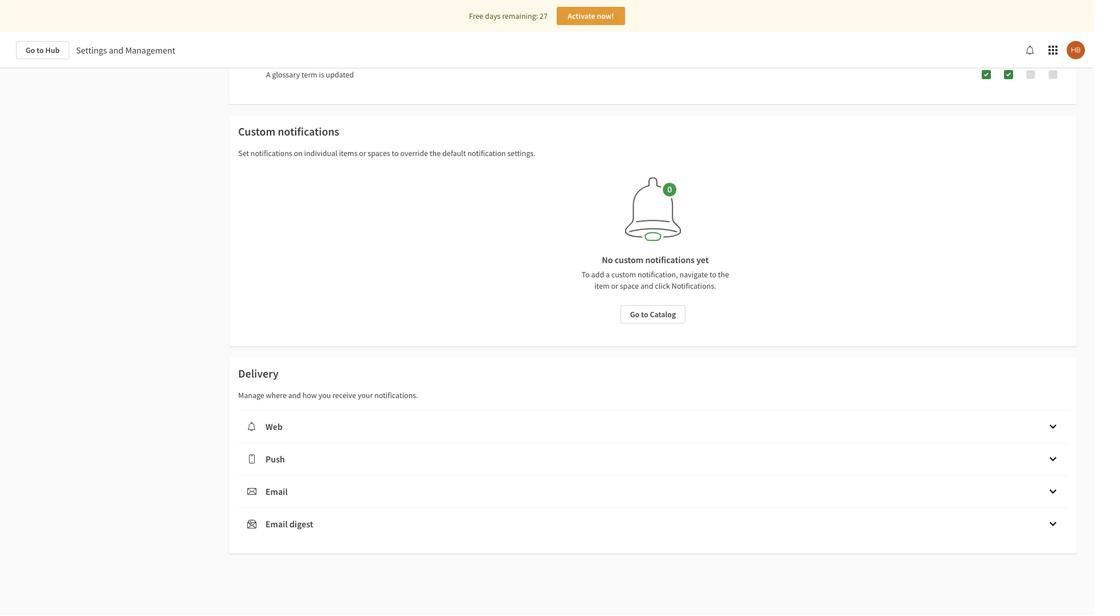 Task type: locate. For each thing, give the bounding box(es) containing it.
custom up space at the right of page
[[612, 270, 636, 280]]

notifications up notification,
[[646, 254, 695, 266]]

notifications up on
[[278, 125, 339, 139]]

set
[[238, 148, 249, 158]]

go inside go to hub link
[[26, 45, 35, 55]]

the left default at the top left of the page
[[430, 148, 441, 158]]

go to hub link
[[16, 41, 69, 59]]

1 vertical spatial custom
[[612, 270, 636, 280]]

2 vertical spatial notifications
[[646, 254, 695, 266]]

go to hub
[[26, 45, 60, 55]]

0 horizontal spatial go
[[26, 45, 35, 55]]

navigate
[[680, 270, 708, 280]]

receive
[[333, 390, 356, 401]]

1 horizontal spatial the
[[718, 270, 729, 280]]

and left how
[[288, 390, 301, 401]]

1 vertical spatial email
[[266, 519, 288, 530]]

notifications down custom
[[251, 148, 292, 158]]

0 vertical spatial email
[[266, 486, 288, 498]]

go left catalog
[[630, 310, 640, 320]]

0 vertical spatial or
[[359, 148, 366, 158]]

1 email from the top
[[266, 486, 288, 498]]

email left digest
[[266, 519, 288, 530]]

email button
[[238, 476, 1068, 508]]

on
[[294, 148, 303, 158]]

to
[[37, 45, 44, 55], [392, 148, 399, 158], [710, 270, 717, 280], [641, 310, 648, 320]]

email down push at the bottom left of page
[[266, 486, 288, 498]]

to right navigate
[[710, 270, 717, 280]]

0 horizontal spatial the
[[430, 148, 441, 158]]

days
[[485, 11, 501, 21]]

to left catalog
[[641, 310, 648, 320]]

custom right no
[[615, 254, 644, 266]]

1 vertical spatial the
[[718, 270, 729, 280]]

0 vertical spatial and
[[109, 44, 124, 56]]

activate
[[568, 11, 595, 21]]

a glossary term is updated
[[266, 70, 354, 80]]

2 horizontal spatial and
[[641, 281, 654, 291]]

yet
[[697, 254, 709, 266]]

or
[[359, 148, 366, 158], [611, 281, 618, 291]]

spaces
[[368, 148, 390, 158]]

default
[[442, 148, 466, 158]]

individual
[[304, 148, 337, 158]]

updated
[[326, 70, 354, 80]]

email digest
[[266, 519, 313, 530]]

override
[[400, 148, 428, 158]]

1 vertical spatial notifications
[[251, 148, 292, 158]]

the right navigate
[[718, 270, 729, 280]]

to left hub on the left top of the page
[[37, 45, 44, 55]]

0 vertical spatial go
[[26, 45, 35, 55]]

howard brown image
[[1067, 41, 1085, 59]]

or right item
[[611, 281, 618, 291]]

1 horizontal spatial and
[[288, 390, 301, 401]]

the
[[430, 148, 441, 158], [718, 270, 729, 280]]

to inside no custom notifications yet to add a custom notification, navigate to the item or space and click notifications.
[[710, 270, 717, 280]]

notifications
[[278, 125, 339, 139], [251, 148, 292, 158], [646, 254, 695, 266]]

go
[[26, 45, 35, 55], [630, 310, 640, 320]]

hub
[[45, 45, 60, 55]]

or right items
[[359, 148, 366, 158]]

go left hub on the left top of the page
[[26, 45, 35, 55]]

notifications for set
[[251, 148, 292, 158]]

main content containing custom notifications
[[0, 0, 1094, 616]]

management
[[125, 44, 175, 56]]

add
[[591, 270, 604, 280]]

notifications for custom
[[278, 125, 339, 139]]

email inside dropdown button
[[266, 519, 288, 530]]

1 vertical spatial or
[[611, 281, 618, 291]]

go inside go to catalog button
[[630, 310, 640, 320]]

1 vertical spatial and
[[641, 281, 654, 291]]

and left click
[[641, 281, 654, 291]]

1 horizontal spatial or
[[611, 281, 618, 291]]

manage
[[238, 390, 264, 401]]

custom
[[238, 125, 276, 139]]

custom
[[615, 254, 644, 266], [612, 270, 636, 280]]

email for email
[[266, 486, 288, 498]]

and
[[109, 44, 124, 56], [641, 281, 654, 291], [288, 390, 301, 401]]

1 horizontal spatial go
[[630, 310, 640, 320]]

0 horizontal spatial and
[[109, 44, 124, 56]]

email
[[266, 486, 288, 498], [266, 519, 288, 530]]

to inside button
[[641, 310, 648, 320]]

no
[[602, 254, 613, 266]]

email inside dropdown button
[[266, 486, 288, 498]]

email for email digest
[[266, 519, 288, 530]]

push
[[266, 454, 285, 465]]

0 vertical spatial notifications
[[278, 125, 339, 139]]

1 vertical spatial go
[[630, 310, 640, 320]]

main content
[[0, 0, 1094, 616]]

2 email from the top
[[266, 519, 288, 530]]

item
[[595, 281, 610, 291]]

go to catalog
[[630, 310, 676, 320]]

you
[[319, 390, 331, 401]]

and right 'settings'
[[109, 44, 124, 56]]

activate now! link
[[557, 7, 625, 25]]



Task type: describe. For each thing, give the bounding box(es) containing it.
how
[[303, 390, 317, 401]]

is
[[319, 70, 324, 80]]

2 vertical spatial and
[[288, 390, 301, 401]]

notifications.
[[375, 390, 418, 401]]

settings
[[76, 44, 107, 56]]

set notifications on individual items or spaces to override the default notification settings.
[[238, 148, 536, 158]]

manage where and how you receive your notifications.
[[238, 390, 418, 401]]

go for go to hub
[[26, 45, 35, 55]]

email digest button
[[238, 508, 1068, 540]]

delivery
[[238, 367, 279, 381]]

no custom notifications yet to add a custom notification, navigate to the item or space and click notifications.
[[582, 254, 729, 291]]

digest
[[290, 519, 313, 530]]

push button
[[238, 443, 1068, 475]]

and inside no custom notifications yet to add a custom notification, navigate to the item or space and click notifications.
[[641, 281, 654, 291]]

go to catalog button
[[621, 306, 686, 324]]

space
[[620, 281, 639, 291]]

the inside no custom notifications yet to add a custom notification, navigate to the item or space and click notifications.
[[718, 270, 729, 280]]

glossary
[[272, 70, 300, 80]]

settings.
[[508, 148, 536, 158]]

notifications.
[[672, 281, 716, 291]]

now!
[[597, 11, 614, 21]]

web button
[[238, 411, 1068, 443]]

27
[[540, 11, 548, 21]]

term
[[302, 70, 317, 80]]

remaining:
[[502, 11, 538, 21]]

where
[[266, 390, 287, 401]]

free days remaining: 27
[[469, 11, 548, 21]]

your
[[358, 390, 373, 401]]

notification,
[[638, 270, 678, 280]]

0 vertical spatial custom
[[615, 254, 644, 266]]

notification
[[468, 148, 506, 158]]

notifications inside no custom notifications yet to add a custom notification, navigate to the item or space and click notifications.
[[646, 254, 695, 266]]

free
[[469, 11, 484, 21]]

go for go to catalog
[[630, 310, 640, 320]]

0 horizontal spatial or
[[359, 148, 366, 158]]

catalog
[[650, 310, 676, 320]]

items
[[339, 148, 358, 158]]

to
[[582, 270, 590, 280]]

click
[[655, 281, 670, 291]]

to right spaces
[[392, 148, 399, 158]]

web
[[266, 421, 283, 433]]

a
[[266, 70, 271, 80]]

activate now!
[[568, 11, 614, 21]]

settings and management
[[76, 44, 175, 56]]

a
[[606, 270, 610, 280]]

0 vertical spatial the
[[430, 148, 441, 158]]

custom notifications
[[238, 125, 339, 139]]

or inside no custom notifications yet to add a custom notification, navigate to the item or space and click notifications.
[[611, 281, 618, 291]]



Task type: vqa. For each thing, say whether or not it's contained in the screenshot.
there
no



